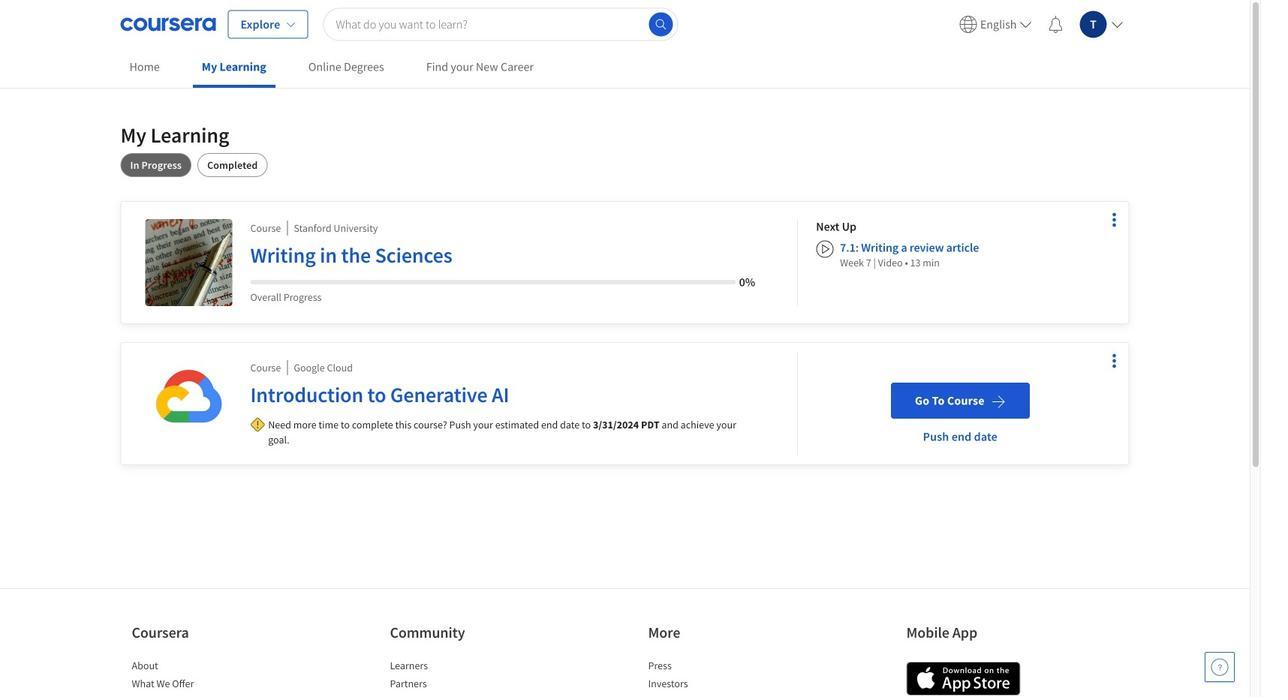 Task type: describe. For each thing, give the bounding box(es) containing it.
writing in the sciences image
[[145, 219, 232, 306]]

more option for introduction to generative ai image
[[1104, 351, 1125, 372]]

help center image
[[1211, 658, 1229, 676]]

introduction to generative ai image
[[145, 353, 232, 440]]

2 list from the left
[[390, 658, 518, 697]]

3 list from the left
[[648, 658, 776, 697]]

coursera image
[[120, 12, 216, 36]]



Task type: vqa. For each thing, say whether or not it's contained in the screenshot.
first get from the left
no



Task type: locate. For each thing, give the bounding box(es) containing it.
2 horizontal spatial list
[[648, 658, 776, 697]]

tab list
[[120, 153, 1129, 177]]

What do you want to learn? text field
[[323, 8, 678, 41]]

1 list from the left
[[132, 658, 259, 697]]

None search field
[[323, 8, 678, 41]]

list item
[[132, 658, 259, 676], [390, 658, 518, 676], [648, 658, 776, 676], [132, 676, 259, 694], [390, 676, 518, 694], [648, 676, 776, 694]]

0 horizontal spatial list
[[132, 658, 259, 697]]

download on the app store image
[[906, 662, 1020, 696]]

more option for writing in the sciences image
[[1104, 209, 1125, 230]]

1 horizontal spatial list
[[390, 658, 518, 697]]

list
[[132, 658, 259, 697], [390, 658, 518, 697], [648, 658, 776, 697]]



